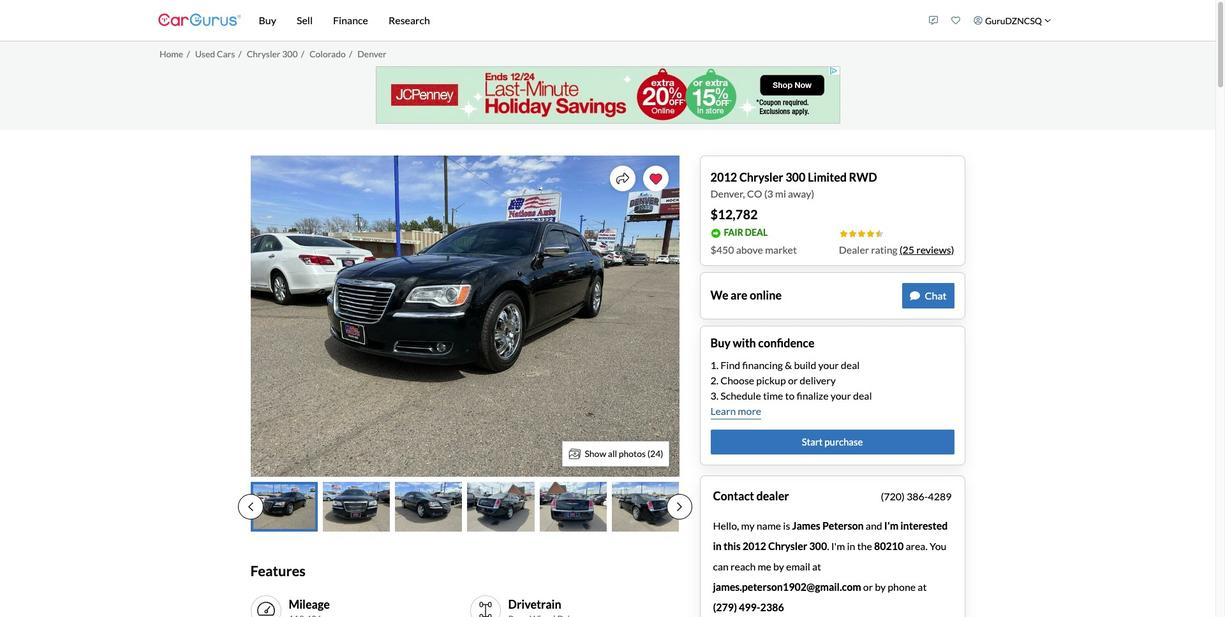 Task type: describe. For each thing, give the bounding box(es) containing it.
deal
[[745, 227, 768, 238]]

online
[[750, 288, 782, 302]]

view vehicle photo 2 image
[[323, 482, 390, 532]]

mi
[[775, 187, 786, 199]]

hello,
[[713, 520, 739, 532]]

confidence
[[758, 336, 815, 350]]

phone
[[888, 581, 916, 593]]

$450 above market
[[710, 243, 797, 256]]

mileage image
[[256, 601, 276, 618]]

view vehicle photo 3 image
[[395, 482, 462, 532]]

financing
[[742, 359, 783, 371]]

research
[[389, 14, 430, 26]]

the
[[857, 540, 872, 552]]

chrysler 300 link
[[247, 48, 298, 59]]

(279)
[[713, 602, 737, 614]]

rating
[[871, 243, 898, 256]]

james.peterson1902@gmail.com or by phone at
[[713, 581, 927, 593]]

2012 chrysler 300 limited rwd denver, co (3 mi away)
[[710, 170, 877, 199]]

cars
[[217, 48, 235, 59]]

start purchase
[[802, 437, 863, 448]]

with
[[733, 336, 756, 350]]

2012 for .
[[743, 540, 766, 552]]

1 horizontal spatial by
[[875, 581, 886, 593]]

chat button
[[902, 283, 954, 309]]

(720) 386-4289
[[881, 491, 952, 503]]

chrysler for .
[[768, 540, 807, 552]]

can
[[713, 561, 729, 573]]

$450
[[710, 243, 734, 256]]

buy with confidence
[[710, 336, 815, 350]]

prev page image
[[248, 502, 253, 513]]

and
[[866, 520, 882, 532]]

photos
[[619, 449, 646, 459]]

menu bar containing buy
[[241, 0, 923, 41]]

view vehicle photo 6 image
[[612, 482, 679, 532]]

view vehicle photo 5 image
[[540, 482, 607, 532]]

find financing & build your deal choose pickup or delivery schedule time to finalize your deal learn more
[[710, 359, 872, 417]]

at inside area. you can reach me by email at
[[812, 561, 821, 573]]

i'm interested in this
[[713, 520, 948, 552]]

(25 reviews) button
[[900, 242, 954, 257]]

market
[[765, 243, 797, 256]]

0 horizontal spatial 300
[[282, 48, 298, 59]]

user icon image
[[974, 16, 983, 25]]

(24)
[[648, 449, 663, 459]]

386-
[[907, 491, 928, 503]]

2 / from the left
[[238, 48, 242, 59]]

this
[[724, 540, 741, 552]]

denver
[[357, 48, 386, 59]]

chat
[[925, 289, 947, 301]]

start
[[802, 437, 823, 448]]

saved cars image
[[952, 16, 961, 25]]

dealer rating (25 reviews)
[[839, 243, 954, 256]]

to
[[785, 390, 795, 402]]

4 / from the left
[[349, 48, 352, 59]]

area. you can reach me by email at
[[713, 540, 947, 573]]

in inside 'i'm interested in this'
[[713, 540, 722, 552]]

cargurus logo homepage link image
[[158, 2, 241, 39]]

drivetrain image
[[475, 601, 495, 618]]

buy for buy
[[259, 14, 276, 26]]

2012 chrysler 300 . i'm in the 80210
[[743, 540, 904, 552]]

gurudzncsq
[[985, 15, 1042, 26]]

choose
[[721, 375, 754, 387]]

by inside area. you can reach me by email at
[[773, 561, 784, 573]]

vehicle full photo image
[[250, 155, 679, 477]]

pickup
[[756, 375, 786, 387]]

next page image
[[677, 502, 682, 513]]

is
[[783, 520, 790, 532]]

mileage
[[289, 598, 330, 612]]

email
[[786, 561, 810, 573]]

300 for limited
[[786, 170, 806, 184]]

limited
[[808, 170, 847, 184]]

2012 for limited
[[710, 170, 737, 184]]

me
[[758, 561, 771, 573]]

away)
[[788, 187, 814, 199]]

delivery
[[800, 375, 836, 387]]

dealer
[[839, 243, 869, 256]]

peterson
[[822, 520, 864, 532]]

(720)
[[881, 491, 905, 503]]

or inside find financing & build your deal choose pickup or delivery schedule time to finalize your deal learn more
[[788, 375, 798, 387]]

start purchase button
[[710, 430, 954, 455]]

(279) 499-2386
[[713, 602, 784, 614]]

share image
[[616, 172, 629, 185]]

1 horizontal spatial or
[[863, 581, 873, 593]]

learn
[[710, 405, 736, 417]]

1 horizontal spatial at
[[918, 581, 927, 593]]

2 in from the left
[[847, 540, 855, 552]]

view vehicle photo 4 image
[[467, 482, 535, 532]]

dealer
[[756, 489, 789, 503]]

home / used cars / chrysler 300 / colorado / denver
[[160, 48, 386, 59]]

chrysler for limited
[[739, 170, 783, 184]]



Task type: locate. For each thing, give the bounding box(es) containing it.
are
[[731, 288, 747, 302]]

in left "this"
[[713, 540, 722, 552]]

2 horizontal spatial 300
[[809, 540, 827, 552]]

1 vertical spatial buy
[[710, 336, 731, 350]]

80210
[[874, 540, 904, 552]]

used
[[195, 48, 215, 59]]

you
[[930, 540, 947, 552]]

1 vertical spatial by
[[875, 581, 886, 593]]

denver,
[[710, 187, 745, 199]]

my
[[741, 520, 755, 532]]

gurudzncsq menu item
[[967, 3, 1058, 38]]

300 inside 2012 chrysler 300 limited rwd denver, co (3 mi away)
[[786, 170, 806, 184]]

i'm
[[884, 520, 899, 532], [831, 540, 845, 552]]

1 vertical spatial deal
[[853, 390, 872, 402]]

co
[[747, 187, 762, 199]]

james
[[792, 520, 820, 532]]

finance
[[333, 14, 368, 26]]

drivetrain
[[508, 598, 561, 612]]

2012 inside 2012 chrysler 300 limited rwd denver, co (3 mi away)
[[710, 170, 737, 184]]

2012 up denver,
[[710, 170, 737, 184]]

contact dealer
[[713, 489, 789, 503]]

/
[[187, 48, 190, 59], [238, 48, 242, 59], [301, 48, 304, 59], [349, 48, 352, 59]]

used cars link
[[195, 48, 235, 59]]

0 horizontal spatial by
[[773, 561, 784, 573]]

1 horizontal spatial 2012
[[743, 540, 766, 552]]

show all photos (24)
[[585, 449, 663, 459]]

buy inside popup button
[[259, 14, 276, 26]]

buy button
[[249, 0, 286, 41]]

0 vertical spatial by
[[773, 561, 784, 573]]

0 horizontal spatial in
[[713, 540, 722, 552]]

i'm inside 'i'm interested in this'
[[884, 520, 899, 532]]

1 vertical spatial 300
[[786, 170, 806, 184]]

1 vertical spatial or
[[863, 581, 873, 593]]

tab list
[[238, 482, 692, 532]]

or
[[788, 375, 798, 387], [863, 581, 873, 593]]

1 vertical spatial 2012
[[743, 540, 766, 552]]

1 vertical spatial at
[[918, 581, 927, 593]]

1 horizontal spatial buy
[[710, 336, 731, 350]]

hello, my name is james peterson and
[[713, 520, 884, 532]]

2 vertical spatial chrysler
[[768, 540, 807, 552]]

by
[[773, 561, 784, 573], [875, 581, 886, 593]]

research button
[[378, 0, 440, 41]]

fair
[[724, 227, 743, 238]]

home
[[160, 48, 183, 59]]

cargurus logo homepage link link
[[158, 2, 241, 39]]

learn more link
[[710, 404, 761, 420]]

chevron down image
[[1044, 17, 1051, 24]]

1 horizontal spatial i'm
[[884, 520, 899, 532]]

all
[[608, 449, 617, 459]]

300 for .
[[809, 540, 827, 552]]

or up to
[[788, 375, 798, 387]]

at
[[812, 561, 821, 573], [918, 581, 927, 593]]

time
[[763, 390, 783, 402]]

0 horizontal spatial 2012
[[710, 170, 737, 184]]

1 vertical spatial i'm
[[831, 540, 845, 552]]

buy for buy with confidence
[[710, 336, 731, 350]]

colorado link
[[309, 48, 346, 59]]

0 vertical spatial deal
[[841, 359, 860, 371]]

0 horizontal spatial buy
[[259, 14, 276, 26]]

2012 down my
[[743, 540, 766, 552]]

we are online
[[710, 288, 782, 302]]

sell
[[297, 14, 313, 26]]

2386
[[760, 602, 784, 614]]

show
[[585, 449, 606, 459]]

contact
[[713, 489, 754, 503]]

0 horizontal spatial at
[[812, 561, 821, 573]]

2 vertical spatial 300
[[809, 540, 827, 552]]

finance button
[[323, 0, 378, 41]]

0 horizontal spatial or
[[788, 375, 798, 387]]

/ left used
[[187, 48, 190, 59]]

interested
[[900, 520, 948, 532]]

0 vertical spatial i'm
[[884, 520, 899, 532]]

.
[[827, 540, 829, 552]]

1 vertical spatial your
[[831, 390, 851, 402]]

1 horizontal spatial 300
[[786, 170, 806, 184]]

above
[[736, 243, 763, 256]]

chrysler down buy popup button
[[247, 48, 280, 59]]

0 vertical spatial or
[[788, 375, 798, 387]]

sell button
[[286, 0, 323, 41]]

by right me
[[773, 561, 784, 573]]

$12,782
[[710, 206, 758, 222]]

schedule
[[721, 390, 761, 402]]

buy up chrysler 300 link
[[259, 14, 276, 26]]

&
[[785, 359, 792, 371]]

chrysler inside 2012 chrysler 300 limited rwd denver, co (3 mi away)
[[739, 170, 783, 184]]

find
[[721, 359, 740, 371]]

/ right cars
[[238, 48, 242, 59]]

deal right the build
[[841, 359, 860, 371]]

features
[[250, 563, 306, 580]]

your
[[818, 359, 839, 371], [831, 390, 851, 402]]

0 vertical spatial 2012
[[710, 170, 737, 184]]

0 vertical spatial buy
[[259, 14, 276, 26]]

4289
[[928, 491, 952, 503]]

1 / from the left
[[187, 48, 190, 59]]

buy left with
[[710, 336, 731, 350]]

finalize
[[797, 390, 829, 402]]

by left phone
[[875, 581, 886, 593]]

1 in from the left
[[713, 540, 722, 552]]

0 vertical spatial at
[[812, 561, 821, 573]]

we
[[710, 288, 728, 302]]

advertisement region
[[376, 66, 840, 123]]

0 horizontal spatial i'm
[[831, 540, 845, 552]]

(3
[[764, 187, 773, 199]]

0 vertical spatial chrysler
[[247, 48, 280, 59]]

i'm right '.'
[[831, 540, 845, 552]]

your up 'delivery'
[[818, 359, 839, 371]]

in left the
[[847, 540, 855, 552]]

gurudzncsq menu
[[923, 3, 1058, 38]]

/ left the denver in the left top of the page
[[349, 48, 352, 59]]

home link
[[160, 48, 183, 59]]

fair deal
[[724, 227, 768, 238]]

view vehicle photo 1 image
[[250, 482, 318, 532]]

deal right finalize
[[853, 390, 872, 402]]

james.peterson1902@gmail.com
[[713, 581, 861, 593]]

chrysler down is
[[768, 540, 807, 552]]

300 up away) in the right top of the page
[[786, 170, 806, 184]]

purchase
[[825, 437, 863, 448]]

1 horizontal spatial in
[[847, 540, 855, 552]]

or left phone
[[863, 581, 873, 593]]

0 vertical spatial 300
[[282, 48, 298, 59]]

i'm right and
[[884, 520, 899, 532]]

chrysler up co
[[739, 170, 783, 184]]

at right email
[[812, 561, 821, 573]]

(25
[[900, 243, 914, 256]]

area.
[[906, 540, 928, 552]]

build
[[794, 359, 816, 371]]

gurudzncsq button
[[967, 3, 1058, 38]]

at right phone
[[918, 581, 927, 593]]

reviews)
[[916, 243, 954, 256]]

1 vertical spatial chrysler
[[739, 170, 783, 184]]

chrysler
[[247, 48, 280, 59], [739, 170, 783, 184], [768, 540, 807, 552]]

comment image
[[910, 291, 920, 301]]

0 vertical spatial your
[[818, 359, 839, 371]]

in
[[713, 540, 722, 552], [847, 540, 855, 552]]

menu bar
[[241, 0, 923, 41]]

reach
[[731, 561, 756, 573]]

3 / from the left
[[301, 48, 304, 59]]

your down 'delivery'
[[831, 390, 851, 402]]

add a car review image
[[929, 16, 938, 25]]

300 down sell dropdown button
[[282, 48, 298, 59]]

show all photos (24) link
[[562, 441, 669, 467]]

/ left colorado link
[[301, 48, 304, 59]]

300 down james
[[809, 540, 827, 552]]



Task type: vqa. For each thing, say whether or not it's contained in the screenshot.
chevron down image on the top right
yes



